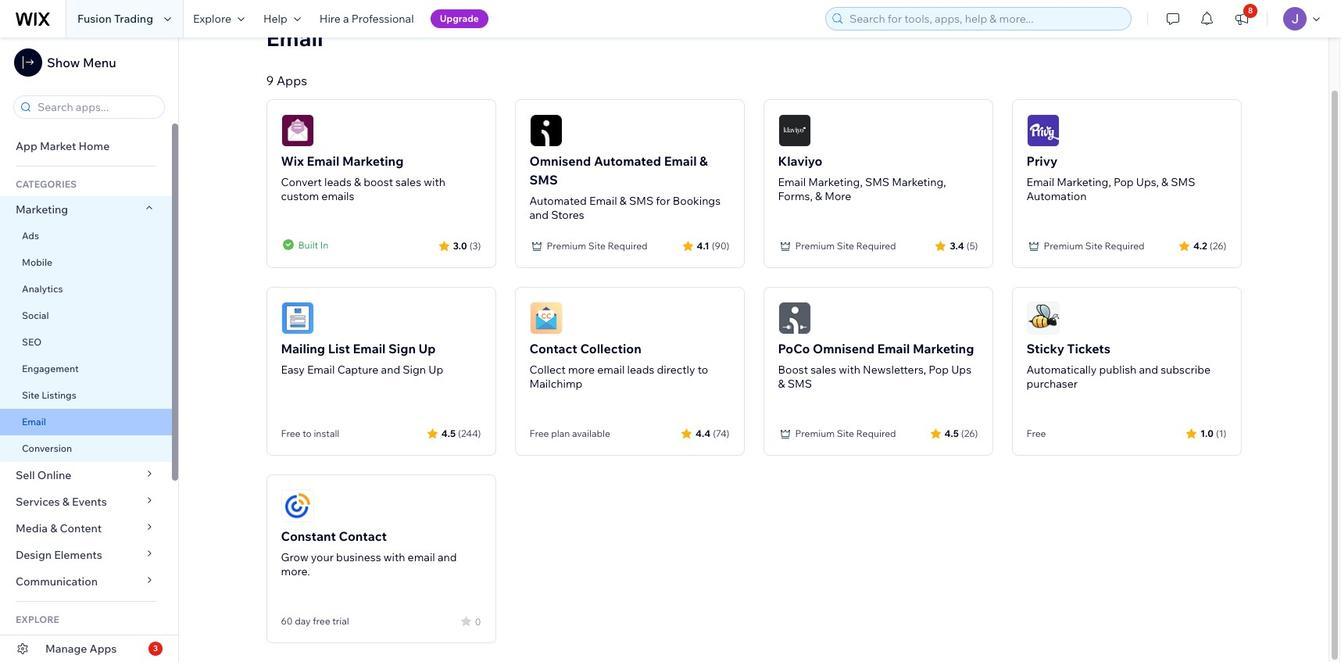 Task type: describe. For each thing, give the bounding box(es) containing it.
help button
[[254, 0, 310, 38]]

online
[[37, 468, 71, 482]]

analytics link
[[0, 276, 172, 302]]

60
[[281, 615, 293, 627]]

contact inside contact collection collect more email leads directly to mailchimp
[[530, 341, 577, 356]]

email inside klaviyo email marketing, sms marketing, forms, & more
[[778, 175, 806, 189]]

services & events link
[[0, 488, 172, 515]]

klaviyo
[[778, 153, 823, 169]]

directly
[[657, 363, 695, 377]]

8 button
[[1225, 0, 1259, 38]]

mobile link
[[0, 249, 172, 276]]

collection
[[580, 341, 642, 356]]

manage apps
[[45, 642, 117, 656]]

1 vertical spatial to
[[303, 428, 312, 439]]

premium site required for boost
[[795, 428, 896, 439]]

sales inside poco omnisend email marketing boost sales with newsletters, pop ups & sms
[[811, 363, 836, 377]]

4.5 for poco omnisend email marketing
[[945, 427, 959, 439]]

4.5 (244)
[[441, 427, 481, 439]]

4.4 (74)
[[696, 427, 730, 439]]

sales inside the wix email marketing convert leads & boost sales with custom emails
[[396, 175, 421, 189]]

0 vertical spatial up
[[419, 341, 436, 356]]

your
[[311, 550, 334, 564]]

pop inside poco omnisend email marketing boost sales with newsletters, pop ups & sms
[[929, 363, 949, 377]]

built
[[298, 239, 318, 250]]

poco omnisend email marketing logo image
[[778, 302, 811, 335]]

email inside the "sidebar" element
[[22, 416, 46, 428]]

3.0
[[453, 240, 467, 251]]

sidebar element
[[0, 38, 179, 662]]

free to install
[[281, 428, 339, 439]]

3.4
[[950, 240, 964, 251]]

trading
[[114, 12, 153, 26]]

wix
[[281, 153, 304, 169]]

4.1
[[697, 240, 709, 251]]

sms up 'stores'
[[530, 172, 558, 188]]

marketing inside the wix email marketing convert leads & boost sales with custom emails
[[342, 153, 404, 169]]

omnisend inside omnisend automated email & sms automated email & sms for bookings and stores
[[530, 153, 591, 169]]

8
[[1248, 5, 1253, 16]]

4.2 (26)
[[1193, 240, 1227, 251]]

omnisend inside poco omnisend email marketing boost sales with newsletters, pop ups & sms
[[813, 341, 875, 356]]

& up the bookings
[[700, 153, 708, 169]]

(244)
[[458, 427, 481, 439]]

available
[[572, 428, 610, 439]]

4.2
[[1193, 240, 1207, 251]]

automatically
[[1027, 363, 1097, 377]]

sticky tickets logo image
[[1027, 302, 1059, 335]]

bookings
[[673, 194, 721, 208]]

boost
[[364, 175, 393, 189]]

free plan available
[[530, 428, 610, 439]]

sell online link
[[0, 462, 172, 488]]

easy
[[281, 363, 305, 377]]

klaviyo email marketing, sms marketing, forms, & more
[[778, 153, 946, 203]]

automation
[[1027, 189, 1087, 203]]

design
[[16, 548, 52, 562]]

premium for privy
[[1044, 240, 1083, 252]]

fusion
[[77, 12, 112, 26]]

required for boost
[[856, 428, 896, 439]]

marketing, for privy
[[1057, 175, 1111, 189]]

and inside "mailing list email sign up easy email capture and sign up"
[[381, 363, 400, 377]]

(26) for pop
[[1210, 240, 1227, 251]]

poco omnisend email marketing boost sales with newsletters, pop ups & sms
[[778, 341, 974, 391]]

media
[[16, 521, 48, 535]]

3.0 (3)
[[453, 240, 481, 251]]

business
[[336, 550, 381, 564]]

publish
[[1099, 363, 1137, 377]]

explore
[[193, 12, 231, 26]]

seo link
[[0, 329, 172, 356]]

contact inside 'constant contact grow your business with email and more.'
[[339, 528, 387, 544]]

show menu button
[[14, 48, 116, 77]]

marketing inside the "sidebar" element
[[16, 202, 68, 217]]

9
[[266, 73, 274, 88]]

conversion link
[[0, 435, 172, 462]]

fusion trading
[[77, 12, 153, 26]]

privy logo image
[[1027, 114, 1059, 147]]

sms inside the privy email marketing, pop ups,  & sms automation
[[1171, 175, 1195, 189]]

contact collection logo image
[[530, 302, 562, 335]]

mailing
[[281, 341, 325, 356]]

wix email marketing convert leads & boost sales with custom emails
[[281, 153, 445, 203]]

professional
[[352, 12, 414, 26]]

more.
[[281, 564, 310, 578]]

premium for klaviyo
[[795, 240, 835, 252]]

privy email marketing, pop ups,  & sms automation
[[1027, 153, 1195, 203]]

site for sms
[[588, 240, 606, 252]]

categories
[[16, 178, 77, 190]]

ads link
[[0, 223, 172, 249]]

0 vertical spatial sign
[[388, 341, 416, 356]]

privy
[[1027, 153, 1058, 169]]

site for marketing,
[[837, 240, 854, 252]]

listings
[[42, 389, 76, 401]]

help
[[263, 12, 288, 26]]

mailchimp
[[530, 377, 583, 391]]

& left for
[[620, 194, 627, 208]]

for
[[656, 194, 670, 208]]

0
[[475, 616, 481, 627]]

& right media
[[50, 521, 57, 535]]

sms inside klaviyo email marketing, sms marketing, forms, & more
[[865, 175, 890, 189]]

site listings link
[[0, 382, 172, 409]]

upgrade button
[[430, 9, 488, 28]]

email inside poco omnisend email marketing boost sales with newsletters, pop ups & sms
[[877, 341, 910, 356]]

(90)
[[712, 240, 730, 251]]

ups
[[951, 363, 972, 377]]

1 vertical spatial up
[[428, 363, 443, 377]]

communication
[[16, 574, 100, 589]]

omnisend automated email & sms logo image
[[530, 114, 562, 147]]

tickets
[[1067, 341, 1111, 356]]

sms inside poco omnisend email marketing boost sales with newsletters, pop ups & sms
[[788, 377, 812, 391]]

email inside the wix email marketing convert leads & boost sales with custom emails
[[307, 153, 339, 169]]

with inside poco omnisend email marketing boost sales with newsletters, pop ups & sms
[[839, 363, 861, 377]]

app market home link
[[0, 133, 172, 159]]

engagement link
[[0, 356, 172, 382]]

email inside 'constant contact grow your business with email and more.'
[[408, 550, 435, 564]]

wix email marketing logo image
[[281, 114, 314, 147]]

premium site required for sms
[[547, 240, 648, 252]]

elements
[[54, 548, 102, 562]]

social link
[[0, 302, 172, 329]]

1 vertical spatial automated
[[530, 194, 587, 208]]

hire a professional
[[320, 12, 414, 26]]

constant contact logo image
[[281, 489, 314, 522]]



Task type: locate. For each thing, give the bounding box(es) containing it.
marketing up ups
[[913, 341, 974, 356]]

0 horizontal spatial automated
[[530, 194, 587, 208]]

4.5
[[441, 427, 456, 439], [945, 427, 959, 439]]

0 horizontal spatial leads
[[324, 175, 352, 189]]

4.1 (90)
[[697, 240, 730, 251]]

app
[[16, 139, 37, 153]]

site down poco omnisend email marketing boost sales with newsletters, pop ups & sms at right bottom
[[837, 428, 854, 439]]

omnisend automated email & sms automated email & sms for bookings and stores
[[530, 153, 721, 222]]

email down collection
[[597, 363, 625, 377]]

and inside sticky tickets automatically publish and subscribe purchaser
[[1139, 363, 1158, 377]]

0 horizontal spatial free
[[281, 428, 301, 439]]

automated down the omnisend automated email & sms logo
[[530, 194, 587, 208]]

& left events at bottom left
[[62, 495, 70, 509]]

leads inside the wix email marketing convert leads & boost sales with custom emails
[[324, 175, 352, 189]]

sign right list
[[388, 341, 416, 356]]

2 horizontal spatial with
[[839, 363, 861, 377]]

list
[[328, 341, 350, 356]]

free for contact collection
[[530, 428, 549, 439]]

free down purchaser on the right bottom of page
[[1027, 428, 1046, 439]]

1 horizontal spatial marketing
[[342, 153, 404, 169]]

emails
[[321, 189, 354, 203]]

required
[[608, 240, 648, 252], [856, 240, 896, 252], [1105, 240, 1145, 252], [856, 428, 896, 439]]

required for marketing,
[[856, 240, 896, 252]]

hire
[[320, 12, 341, 26]]

1 vertical spatial sales
[[811, 363, 836, 377]]

0 vertical spatial pop
[[1114, 175, 1134, 189]]

sign right capture
[[403, 363, 426, 377]]

stores
[[551, 208, 584, 222]]

custom
[[281, 189, 319, 203]]

0 horizontal spatial pop
[[929, 363, 949, 377]]

marketing, for klaviyo
[[808, 175, 863, 189]]

email link
[[0, 409, 172, 435]]

omnisend
[[530, 153, 591, 169], [813, 341, 875, 356]]

Search for tools, apps, help & more... field
[[845, 8, 1126, 30]]

omnisend right poco
[[813, 341, 875, 356]]

60 day free trial
[[281, 615, 349, 627]]

marketing
[[342, 153, 404, 169], [16, 202, 68, 217], [913, 341, 974, 356]]

content
[[60, 521, 102, 535]]

1 marketing, from the left
[[808, 175, 863, 189]]

menu
[[83, 55, 116, 70]]

0 vertical spatial omnisend
[[530, 153, 591, 169]]

conversion
[[22, 442, 72, 454]]

2 free from the left
[[530, 428, 549, 439]]

0 vertical spatial leads
[[324, 175, 352, 189]]

leads left directly
[[627, 363, 654, 377]]

& down poco
[[778, 377, 785, 391]]

0 horizontal spatial contact
[[339, 528, 387, 544]]

4.5 for mailing list email sign up
[[441, 427, 456, 439]]

mailing list email sign up easy email capture and sign up
[[281, 341, 443, 377]]

site down the automation
[[1085, 240, 1103, 252]]

with right business
[[384, 550, 405, 564]]

apps for 9 apps
[[277, 73, 307, 88]]

(26)
[[1210, 240, 1227, 251], [961, 427, 978, 439]]

capture
[[337, 363, 379, 377]]

events
[[72, 495, 107, 509]]

and inside omnisend automated email & sms automated email & sms for bookings and stores
[[530, 208, 549, 222]]

design elements link
[[0, 542, 172, 568]]

email up conversion
[[22, 416, 46, 428]]

site for boost
[[837, 428, 854, 439]]

1 vertical spatial (26)
[[961, 427, 978, 439]]

design elements
[[16, 548, 102, 562]]

apps right 9
[[277, 73, 307, 88]]

premium site required down the automation
[[1044, 240, 1145, 252]]

1 horizontal spatial leads
[[627, 363, 654, 377]]

with inside the wix email marketing convert leads & boost sales with custom emails
[[424, 175, 445, 189]]

2 horizontal spatial marketing
[[913, 341, 974, 356]]

trial
[[332, 615, 349, 627]]

&
[[700, 153, 708, 169], [354, 175, 361, 189], [1162, 175, 1169, 189], [815, 189, 822, 203], [620, 194, 627, 208], [778, 377, 785, 391], [62, 495, 70, 509], [50, 521, 57, 535]]

0 horizontal spatial with
[[384, 550, 405, 564]]

email
[[266, 24, 323, 52], [307, 153, 339, 169], [664, 153, 697, 169], [778, 175, 806, 189], [1027, 175, 1054, 189], [589, 194, 617, 208], [353, 341, 386, 356], [877, 341, 910, 356], [307, 363, 335, 377], [22, 416, 46, 428]]

free
[[281, 428, 301, 439], [530, 428, 549, 439], [1027, 428, 1046, 439]]

1 vertical spatial leads
[[627, 363, 654, 377]]

1 vertical spatial email
[[408, 550, 435, 564]]

with right boost
[[424, 175, 445, 189]]

email up capture
[[353, 341, 386, 356]]

1 horizontal spatial sales
[[811, 363, 836, 377]]

site left listings
[[22, 389, 39, 401]]

email up newsletters, on the bottom right of page
[[877, 341, 910, 356]]

up
[[419, 341, 436, 356], [428, 363, 443, 377]]

email down privy at the top right
[[1027, 175, 1054, 189]]

show menu
[[47, 55, 116, 70]]

3 free from the left
[[1027, 428, 1046, 439]]

0 vertical spatial sales
[[396, 175, 421, 189]]

subscribe
[[1161, 363, 1211, 377]]

premium site required for ups,
[[1044, 240, 1145, 252]]

sms right ups,
[[1171, 175, 1195, 189]]

1.0
[[1200, 427, 1214, 439]]

premium site required
[[547, 240, 648, 252], [795, 240, 896, 252], [1044, 240, 1145, 252], [795, 428, 896, 439]]

Search apps... field
[[33, 96, 159, 118]]

0 vertical spatial apps
[[277, 73, 307, 88]]

apps inside the "sidebar" element
[[90, 642, 117, 656]]

email right business
[[408, 550, 435, 564]]

email up convert
[[307, 153, 339, 169]]

with left newsletters, on the bottom right of page
[[839, 363, 861, 377]]

sms right the more
[[865, 175, 890, 189]]

email down klaviyo
[[778, 175, 806, 189]]

0 vertical spatial contact
[[530, 341, 577, 356]]

& left boost
[[354, 175, 361, 189]]

1.0 (1)
[[1200, 427, 1227, 439]]

0 vertical spatial (26)
[[1210, 240, 1227, 251]]

0 vertical spatial with
[[424, 175, 445, 189]]

contact up business
[[339, 528, 387, 544]]

with
[[424, 175, 445, 189], [839, 363, 861, 377], [384, 550, 405, 564]]

1 horizontal spatial automated
[[594, 153, 661, 169]]

(26) for marketing
[[961, 427, 978, 439]]

marketing inside poco omnisend email marketing boost sales with newsletters, pop ups & sms
[[913, 341, 974, 356]]

2 horizontal spatial marketing,
[[1057, 175, 1111, 189]]

premium site required down 'stores'
[[547, 240, 648, 252]]

engagement
[[22, 363, 79, 374]]

0 horizontal spatial 4.5
[[441, 427, 456, 439]]

apps right manage
[[90, 642, 117, 656]]

(26) down ups
[[961, 427, 978, 439]]

premium down the forms,
[[795, 240, 835, 252]]

0 horizontal spatial marketing,
[[808, 175, 863, 189]]

1 vertical spatial contact
[[339, 528, 387, 544]]

0 horizontal spatial apps
[[90, 642, 117, 656]]

2 vertical spatial marketing
[[913, 341, 974, 356]]

1 vertical spatial pop
[[929, 363, 949, 377]]

built in
[[298, 239, 329, 250]]

0 horizontal spatial sales
[[396, 175, 421, 189]]

premium for omnisend automated email & sms
[[547, 240, 586, 252]]

contact collection collect more email leads directly to mailchimp
[[530, 341, 708, 391]]

required down omnisend automated email & sms automated email & sms for bookings and stores
[[608, 240, 648, 252]]

email right 'stores'
[[589, 194, 617, 208]]

0 horizontal spatial omnisend
[[530, 153, 591, 169]]

4.5 down ups
[[945, 427, 959, 439]]

marketing,
[[808, 175, 863, 189], [892, 175, 946, 189], [1057, 175, 1111, 189]]

klaviyo logo image
[[778, 114, 811, 147]]

apps for manage apps
[[90, 642, 117, 656]]

0 vertical spatial email
[[597, 363, 625, 377]]

seo
[[22, 336, 42, 348]]

premium for poco omnisend email marketing
[[795, 428, 835, 439]]

constant contact grow your business with email and more.
[[281, 528, 457, 578]]

2 vertical spatial with
[[384, 550, 405, 564]]

marketing up boost
[[342, 153, 404, 169]]

more
[[568, 363, 595, 377]]

2 marketing, from the left
[[892, 175, 946, 189]]

sticky
[[1027, 341, 1064, 356]]

pop
[[1114, 175, 1134, 189], [929, 363, 949, 377]]

1 vertical spatial sign
[[403, 363, 426, 377]]

1 vertical spatial omnisend
[[813, 341, 875, 356]]

(26) right the 4.2
[[1210, 240, 1227, 251]]

leads right convert
[[324, 175, 352, 189]]

communication link
[[0, 568, 172, 595]]

boost
[[778, 363, 808, 377]]

free left install
[[281, 428, 301, 439]]

required for sms
[[608, 240, 648, 252]]

to inside contact collection collect more email leads directly to mailchimp
[[698, 363, 708, 377]]

2 4.5 from the left
[[945, 427, 959, 439]]

free
[[313, 615, 330, 627]]

1 horizontal spatial omnisend
[[813, 341, 875, 356]]

premium site required for marketing,
[[795, 240, 896, 252]]

4.5 left (244)
[[441, 427, 456, 439]]

email inside contact collection collect more email leads directly to mailchimp
[[597, 363, 625, 377]]

with inside 'constant contact grow your business with email and more.'
[[384, 550, 405, 564]]

sms left for
[[629, 194, 654, 208]]

1 horizontal spatial email
[[597, 363, 625, 377]]

pop left ups,
[[1114, 175, 1134, 189]]

site down the more
[[837, 240, 854, 252]]

plan
[[551, 428, 570, 439]]

marketing, inside the privy email marketing, pop ups,  & sms automation
[[1057, 175, 1111, 189]]

0 horizontal spatial (26)
[[961, 427, 978, 439]]

1 horizontal spatial with
[[424, 175, 445, 189]]

contact up 'collect'
[[530, 341, 577, 356]]

site down omnisend automated email & sms automated email & sms for bookings and stores
[[588, 240, 606, 252]]

0 horizontal spatial email
[[408, 550, 435, 564]]

3.4 (5)
[[950, 240, 978, 251]]

to
[[698, 363, 708, 377], [303, 428, 312, 439]]

0 horizontal spatial to
[[303, 428, 312, 439]]

marketing down categories
[[16, 202, 68, 217]]

1 horizontal spatial 4.5
[[945, 427, 959, 439]]

1 horizontal spatial pop
[[1114, 175, 1134, 189]]

pop left ups
[[929, 363, 949, 377]]

analytics
[[22, 283, 63, 295]]

and
[[530, 208, 549, 222], [381, 363, 400, 377], [1139, 363, 1158, 377], [438, 550, 457, 564]]

and inside 'constant contact grow your business with email and more.'
[[438, 550, 457, 564]]

1 vertical spatial apps
[[90, 642, 117, 656]]

& left the more
[[815, 189, 822, 203]]

required for ups,
[[1105, 240, 1145, 252]]

market
[[40, 139, 76, 153]]

3 marketing, from the left
[[1057, 175, 1111, 189]]

email up "9 apps"
[[266, 24, 323, 52]]

mailing list email sign up logo image
[[281, 302, 314, 335]]

email down mailing
[[307, 363, 335, 377]]

0 horizontal spatial marketing
[[16, 202, 68, 217]]

1 free from the left
[[281, 428, 301, 439]]

forms,
[[778, 189, 813, 203]]

0 vertical spatial marketing
[[342, 153, 404, 169]]

premium site required down poco omnisend email marketing boost sales with newsletters, pop ups & sms at right bottom
[[795, 428, 896, 439]]

omnisend down the omnisend automated email & sms logo
[[530, 153, 591, 169]]

leads
[[324, 175, 352, 189], [627, 363, 654, 377]]

sign
[[388, 341, 416, 356], [403, 363, 426, 377]]

1 horizontal spatial to
[[698, 363, 708, 377]]

pop inside the privy email marketing, pop ups,  & sms automation
[[1114, 175, 1134, 189]]

manage
[[45, 642, 87, 656]]

constant
[[281, 528, 336, 544]]

show
[[47, 55, 80, 70]]

0 vertical spatial automated
[[594, 153, 661, 169]]

1 vertical spatial marketing
[[16, 202, 68, 217]]

required down newsletters, on the bottom right of page
[[856, 428, 896, 439]]

0 vertical spatial to
[[698, 363, 708, 377]]

site inside 'link'
[[22, 389, 39, 401]]

email up the bookings
[[664, 153, 697, 169]]

media & content link
[[0, 515, 172, 542]]

sell
[[16, 468, 35, 482]]

premium down boost
[[795, 428, 835, 439]]

premium down the automation
[[1044, 240, 1083, 252]]

required down klaviyo email marketing, sms marketing, forms, & more
[[856, 240, 896, 252]]

4.4
[[696, 427, 711, 439]]

free for mailing list email sign up
[[281, 428, 301, 439]]

(3)
[[470, 240, 481, 251]]

premium down 'stores'
[[547, 240, 586, 252]]

sales
[[396, 175, 421, 189], [811, 363, 836, 377]]

automated up for
[[594, 153, 661, 169]]

1 vertical spatial with
[[839, 363, 861, 377]]

1 horizontal spatial marketing,
[[892, 175, 946, 189]]

to right directly
[[698, 363, 708, 377]]

required down ups,
[[1105, 240, 1145, 252]]

(5)
[[967, 240, 978, 251]]

3
[[153, 643, 158, 653]]

hire a professional link
[[310, 0, 423, 38]]

to left install
[[303, 428, 312, 439]]

1 4.5 from the left
[[441, 427, 456, 439]]

& inside poco omnisend email marketing boost sales with newsletters, pop ups & sms
[[778, 377, 785, 391]]

sell online
[[16, 468, 71, 482]]

& inside the privy email marketing, pop ups,  & sms automation
[[1162, 175, 1169, 189]]

free left plan
[[530, 428, 549, 439]]

1 horizontal spatial (26)
[[1210, 240, 1227, 251]]

& inside klaviyo email marketing, sms marketing, forms, & more
[[815, 189, 822, 203]]

premium site required down the more
[[795, 240, 896, 252]]

1 horizontal spatial apps
[[277, 73, 307, 88]]

purchaser
[[1027, 377, 1078, 391]]

leads inside contact collection collect more email leads directly to mailchimp
[[627, 363, 654, 377]]

1 horizontal spatial free
[[530, 428, 549, 439]]

a
[[343, 12, 349, 26]]

1 horizontal spatial contact
[[530, 341, 577, 356]]

2 horizontal spatial free
[[1027, 428, 1046, 439]]

in
[[320, 239, 329, 250]]

& right ups,
[[1162, 175, 1169, 189]]

sms down poco
[[788, 377, 812, 391]]

& inside the wix email marketing convert leads & boost sales with custom emails
[[354, 175, 361, 189]]

email inside the privy email marketing, pop ups,  & sms automation
[[1027, 175, 1054, 189]]

site for ups,
[[1085, 240, 1103, 252]]



Task type: vqa. For each thing, say whether or not it's contained in the screenshot.


